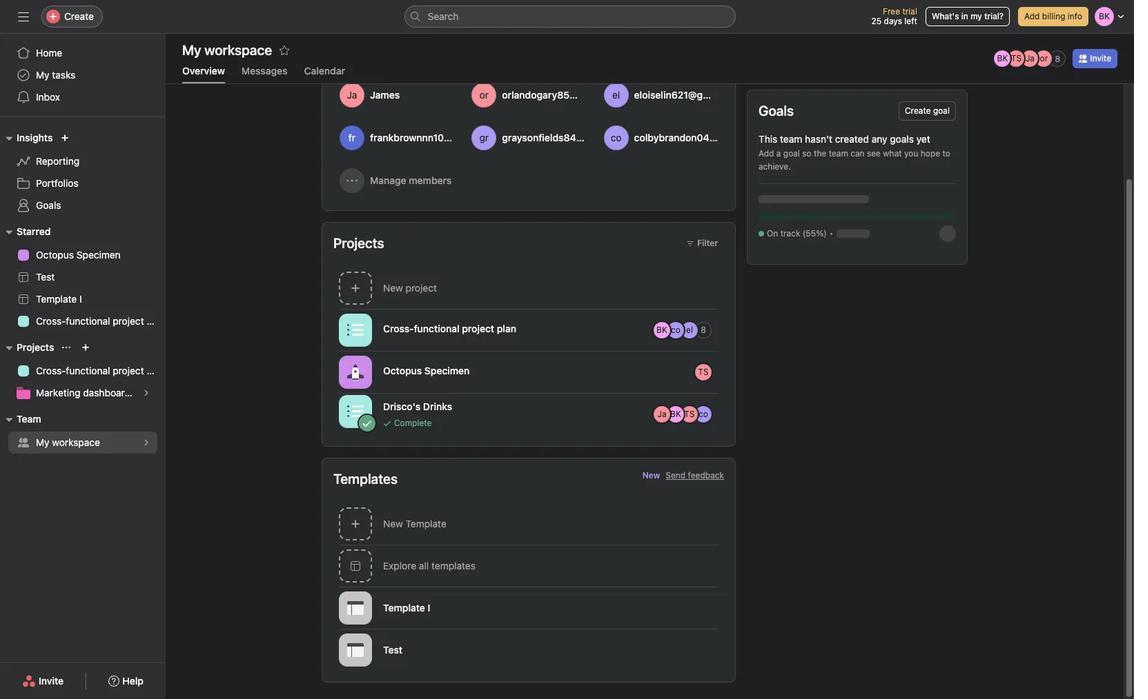 Task type: describe. For each thing, give the bounding box(es) containing it.
1 horizontal spatial ja
[[1026, 53, 1035, 64]]

insights button
[[0, 130, 53, 146]]

1 horizontal spatial co
[[699, 409, 708, 419]]

0 horizontal spatial template i link
[[8, 289, 157, 311]]

free trial 25 days left
[[872, 6, 917, 26]]

trial
[[903, 6, 917, 17]]

any
[[872, 133, 887, 145]]

25
[[872, 16, 882, 26]]

or
[[1040, 53, 1048, 64]]

new send feedback
[[643, 471, 724, 481]]

this team hasn't created any goals yet add a goal so the team can see what you hope to achieve.
[[759, 133, 950, 172]]

frankbrownnn104@gmail.com button
[[333, 119, 506, 157]]

teams element
[[0, 407, 166, 457]]

on
[[767, 228, 778, 239]]

messages button
[[241, 65, 288, 84]]

1 vertical spatial ja
[[658, 409, 667, 419]]

calendar button
[[304, 65, 345, 84]]

1 vertical spatial team
[[829, 148, 848, 159]]

template image
[[347, 642, 364, 659]]

filter
[[697, 238, 718, 249]]

home link
[[8, 42, 157, 64]]

team button
[[0, 411, 41, 428]]

i inside starred element
[[79, 293, 82, 305]]

what
[[883, 148, 902, 159]]

plan inside projects element
[[147, 365, 166, 377]]

create goal
[[905, 106, 950, 116]]

2 horizontal spatial ts
[[1011, 53, 1022, 64]]

drisco's drinks
[[383, 401, 452, 412]]

created
[[835, 133, 869, 145]]

2 vertical spatial bk
[[670, 409, 681, 419]]

orlandogary85@gmail.com button
[[466, 77, 625, 114]]

eloiselin621@gmail.com button
[[598, 77, 744, 114]]

help
[[122, 676, 144, 688]]

calendar
[[304, 65, 345, 77]]

overview button
[[182, 65, 225, 84]]

james button
[[333, 77, 460, 114]]

send feedback link
[[666, 470, 724, 483]]

graysonfields84@gmail.com button
[[466, 119, 632, 157]]

add inside this team hasn't created any goals yet add a goal so the team can see what you hope to achieve.
[[759, 148, 774, 159]]

add billing info
[[1024, 11, 1082, 21]]

1 horizontal spatial template i
[[383, 603, 430, 614]]

my for my tasks
[[36, 69, 49, 81]]

search
[[428, 10, 459, 22]]

starred element
[[0, 220, 166, 335]]

1 list image from the top
[[347, 322, 364, 339]]

(55%)
[[803, 228, 827, 239]]

1 vertical spatial ts
[[698, 367, 709, 377]]

specimen inside starred element
[[76, 249, 121, 261]]

project inside projects element
[[113, 365, 144, 377]]

hasn't
[[805, 133, 833, 145]]

1 vertical spatial template
[[406, 518, 447, 530]]

1 vertical spatial bk
[[657, 325, 667, 335]]

portfolios
[[36, 177, 78, 189]]

octopus specimen link
[[8, 244, 157, 266]]

on track (55%)
[[767, 228, 827, 239]]

feedback
[[688, 471, 724, 481]]

the
[[814, 148, 827, 159]]

invite for the rightmost invite button
[[1090, 53, 1111, 64]]

goals link
[[8, 195, 157, 217]]

goal inside this team hasn't created any goals yet add a goal so the team can see what you hope to achieve.
[[783, 148, 800, 159]]

see details, marketing dashboards image
[[142, 389, 150, 398]]

marketing dashboards
[[36, 387, 135, 399]]

send
[[666, 471, 686, 481]]

colbybrandon04@gmail.com
[[634, 132, 765, 144]]

manage members button
[[333, 162, 460, 200]]

what's
[[932, 11, 959, 21]]

new project or portfolio image
[[82, 344, 90, 352]]

0 vertical spatial projects
[[333, 235, 384, 251]]

filter button
[[680, 234, 724, 253]]

create button
[[41, 6, 103, 28]]

functional down new project
[[414, 323, 460, 334]]

project inside starred element
[[113, 315, 144, 327]]

0 vertical spatial goals
[[759, 103, 794, 119]]

achieve.
[[759, 162, 791, 172]]

cross-functional project plan inside starred element
[[36, 315, 166, 327]]

search button
[[404, 6, 736, 28]]

free
[[883, 6, 900, 17]]

goals inside insights element
[[36, 200, 61, 211]]

0 horizontal spatial co
[[671, 325, 681, 335]]

functional for cross-functional project plan "link" in the starred element
[[66, 315, 110, 327]]

1 vertical spatial template i link
[[322, 587, 735, 630]]

graysonfields84@gmail.com
[[502, 132, 632, 144]]

insights
[[17, 132, 53, 144]]

goal inside button
[[933, 106, 950, 116]]

projects element
[[0, 335, 166, 407]]

explore
[[383, 561, 416, 572]]

global element
[[0, 34, 166, 117]]

my tasks
[[36, 69, 76, 81]]

my
[[971, 11, 982, 21]]

frankbrownnn104@gmail.com
[[370, 132, 506, 144]]

reporting
[[36, 155, 79, 167]]

my workspace link
[[8, 432, 157, 454]]

1 vertical spatial i
[[428, 603, 430, 614]]

templates
[[333, 471, 398, 487]]

complete
[[394, 418, 432, 428]]

insights element
[[0, 126, 166, 220]]

yet
[[917, 133, 930, 145]]

new for templates
[[383, 518, 403, 530]]

what's in my trial? button
[[926, 7, 1010, 26]]

1 vertical spatial invite button
[[13, 670, 73, 694]]

projects inside the projects dropdown button
[[17, 342, 54, 353]]

1 vertical spatial octopus specimen
[[383, 365, 470, 377]]

marketing dashboards link
[[8, 382, 157, 405]]

so
[[802, 148, 812, 159]]

left
[[905, 16, 917, 26]]

to
[[943, 148, 950, 159]]



Task type: vqa. For each thing, say whether or not it's contained in the screenshot.
1st My
yes



Task type: locate. For each thing, give the bounding box(es) containing it.
colbybrandon04@gmail.com button
[[598, 119, 765, 157]]

create goal button
[[899, 101, 956, 121]]

0 vertical spatial template i
[[36, 293, 82, 305]]

1 horizontal spatial octopus specimen
[[383, 365, 470, 377]]

projects button
[[0, 340, 54, 356]]

template inside starred element
[[36, 293, 77, 305]]

1 horizontal spatial goals
[[759, 103, 794, 119]]

0 vertical spatial co
[[671, 325, 681, 335]]

this
[[759, 133, 778, 145]]

my inside global "element"
[[36, 69, 49, 81]]

octopus specimen inside starred element
[[36, 249, 121, 261]]

template i inside starred element
[[36, 293, 82, 305]]

my for my workspace
[[36, 437, 49, 449]]

search list box
[[404, 6, 736, 28]]

0 horizontal spatial ts
[[684, 409, 695, 419]]

list image
[[347, 322, 364, 339], [347, 403, 364, 420]]

ja up send
[[658, 409, 667, 419]]

add
[[1024, 11, 1040, 21], [759, 148, 774, 159]]

goal up the to
[[933, 106, 950, 116]]

0 vertical spatial ja
[[1026, 53, 1035, 64]]

el
[[686, 325, 693, 335]]

1 vertical spatial projects
[[17, 342, 54, 353]]

0 horizontal spatial projects
[[17, 342, 54, 353]]

what's in my trial?
[[932, 11, 1004, 21]]

cross- up show options, current sort, top 'image'
[[36, 315, 66, 327]]

1 vertical spatial co
[[699, 409, 708, 419]]

james
[[370, 89, 400, 101]]

billing
[[1042, 11, 1066, 21]]

1 vertical spatial test link
[[322, 630, 735, 672]]

1 my from the top
[[36, 69, 49, 81]]

co left el
[[671, 325, 681, 335]]

8
[[1055, 54, 1061, 64], [701, 325, 706, 335]]

reporting link
[[8, 150, 157, 173]]

octopus specimen
[[36, 249, 121, 261], [383, 365, 470, 377]]

0 horizontal spatial specimen
[[76, 249, 121, 261]]

all
[[419, 561, 429, 572]]

1 vertical spatial create
[[905, 106, 931, 116]]

see
[[867, 148, 881, 159]]

template
[[36, 293, 77, 305], [406, 518, 447, 530], [383, 603, 425, 614]]

1 cross-functional project plan link from the top
[[8, 311, 166, 333]]

bk left el
[[657, 325, 667, 335]]

1 horizontal spatial goal
[[933, 106, 950, 116]]

functional
[[66, 315, 110, 327], [414, 323, 460, 334], [66, 365, 110, 377]]

cross- inside starred element
[[36, 315, 66, 327]]

2 vertical spatial new
[[383, 518, 403, 530]]

8 for or
[[1055, 54, 1061, 64]]

test down octopus specimen link
[[36, 271, 55, 283]]

inbox link
[[8, 86, 157, 108]]

0 vertical spatial invite button
[[1073, 49, 1118, 68]]

bk left or
[[997, 53, 1008, 64]]

functional up new project or portfolio 'image'
[[66, 315, 110, 327]]

hope
[[921, 148, 940, 159]]

messages
[[241, 65, 288, 77]]

a
[[777, 148, 781, 159]]

projects left show options, current sort, top 'image'
[[17, 342, 54, 353]]

orlandogary85@gmail.com
[[502, 89, 625, 101]]

test right template image
[[383, 645, 402, 657]]

8 for el
[[701, 325, 706, 335]]

0 horizontal spatial bk
[[657, 325, 667, 335]]

cross- down new project
[[383, 323, 414, 334]]

1 horizontal spatial specimen
[[424, 365, 470, 377]]

1 horizontal spatial invite button
[[1073, 49, 1118, 68]]

team
[[780, 133, 802, 145], [829, 148, 848, 159]]

1 horizontal spatial template i link
[[322, 587, 735, 630]]

functional inside projects element
[[66, 365, 110, 377]]

0 horizontal spatial invite
[[39, 676, 64, 688]]

0 horizontal spatial goals
[[36, 200, 61, 211]]

0 vertical spatial goal
[[933, 106, 950, 116]]

0 horizontal spatial template i
[[36, 293, 82, 305]]

cross-functional project plan
[[36, 315, 166, 327], [383, 323, 516, 334], [36, 365, 166, 377]]

team right the
[[829, 148, 848, 159]]

0 vertical spatial ts
[[1011, 53, 1022, 64]]

cross-functional project plan inside projects element
[[36, 365, 166, 377]]

1 vertical spatial list image
[[347, 403, 364, 420]]

track
[[781, 228, 800, 239]]

1 horizontal spatial add
[[1024, 11, 1040, 21]]

create up home 'link'
[[64, 10, 94, 22]]

2 vertical spatial ts
[[684, 409, 695, 419]]

test inside starred element
[[36, 271, 55, 283]]

0 horizontal spatial octopus
[[36, 249, 74, 261]]

new for projects
[[383, 282, 403, 294]]

goals
[[759, 103, 794, 119], [36, 200, 61, 211]]

new project
[[383, 282, 437, 294]]

see details, my workspace image
[[142, 439, 150, 447]]

0 horizontal spatial octopus specimen
[[36, 249, 121, 261]]

0 vertical spatial octopus specimen
[[36, 249, 121, 261]]

i down octopus specimen link
[[79, 293, 82, 305]]

0 vertical spatial test link
[[8, 266, 157, 289]]

1 vertical spatial test
[[383, 645, 402, 657]]

co
[[671, 325, 681, 335], [699, 409, 708, 419]]

1 horizontal spatial ts
[[698, 367, 709, 377]]

1 vertical spatial octopus
[[383, 365, 422, 377]]

template up show options, current sort, top 'image'
[[36, 293, 77, 305]]

0 vertical spatial bk
[[997, 53, 1008, 64]]

drinks
[[423, 401, 452, 412]]

create
[[64, 10, 94, 22], [905, 106, 931, 116]]

add billing info button
[[1018, 7, 1089, 26]]

my down team
[[36, 437, 49, 449]]

0 vertical spatial list image
[[347, 322, 364, 339]]

0 horizontal spatial ja
[[658, 409, 667, 419]]

co up feedback
[[699, 409, 708, 419]]

cross-functional project plan link inside projects element
[[8, 360, 166, 382]]

manage members
[[370, 175, 452, 186]]

my inside the teams element
[[36, 437, 49, 449]]

functional for cross-functional project plan "link" within the projects element
[[66, 365, 110, 377]]

2 cross-functional project plan link from the top
[[8, 360, 166, 382]]

0 horizontal spatial goal
[[783, 148, 800, 159]]

bk up send
[[670, 409, 681, 419]]

add left a
[[759, 148, 774, 159]]

create for create
[[64, 10, 94, 22]]

specimen up the drinks
[[424, 365, 470, 377]]

1 vertical spatial new
[[643, 471, 660, 481]]

info
[[1068, 11, 1082, 21]]

show options, current sort, top image
[[62, 344, 71, 352]]

1 vertical spatial 8
[[701, 325, 706, 335]]

create inside button
[[905, 106, 931, 116]]

add left billing
[[1024, 11, 1040, 21]]

add inside button
[[1024, 11, 1040, 21]]

1 horizontal spatial test
[[383, 645, 402, 657]]

octopus specimen up drisco's drinks
[[383, 365, 470, 377]]

2 my from the top
[[36, 437, 49, 449]]

ja left or
[[1026, 53, 1035, 64]]

0 horizontal spatial team
[[780, 133, 802, 145]]

1 horizontal spatial octopus
[[383, 365, 422, 377]]

0 horizontal spatial test
[[36, 271, 55, 283]]

0 vertical spatial octopus
[[36, 249, 74, 261]]

my workspace
[[36, 437, 100, 449]]

inbox
[[36, 91, 60, 103]]

starred button
[[0, 224, 51, 240]]

home
[[36, 47, 62, 59]]

octopus down the starred
[[36, 249, 74, 261]]

cross- inside projects element
[[36, 365, 66, 377]]

1 horizontal spatial i
[[428, 603, 430, 614]]

specimen down goals link
[[76, 249, 121, 261]]

1 vertical spatial my
[[36, 437, 49, 449]]

you
[[904, 148, 918, 159]]

drisco's
[[383, 401, 421, 412]]

create up 'yet'
[[905, 106, 931, 116]]

0 vertical spatial new
[[383, 282, 403, 294]]

invite button
[[1073, 49, 1118, 68], [13, 670, 73, 694]]

2 vertical spatial template
[[383, 603, 425, 614]]

0 vertical spatial i
[[79, 293, 82, 305]]

my
[[36, 69, 49, 81], [36, 437, 49, 449]]

0 horizontal spatial i
[[79, 293, 82, 305]]

help button
[[100, 670, 153, 694]]

1 horizontal spatial test link
[[322, 630, 735, 672]]

1 vertical spatial specimen
[[424, 365, 470, 377]]

invite for the bottommost invite button
[[39, 676, 64, 688]]

cross-functional project plan up dashboards
[[36, 365, 166, 377]]

0 horizontal spatial invite button
[[13, 670, 73, 694]]

1 vertical spatial invite
[[39, 676, 64, 688]]

1 vertical spatial goals
[[36, 200, 61, 211]]

template i
[[36, 293, 82, 305], [383, 603, 430, 614]]

explore all templates
[[383, 561, 476, 572]]

my workspace
[[182, 42, 272, 58]]

team
[[17, 414, 41, 425]]

2 horizontal spatial bk
[[997, 53, 1008, 64]]

1 vertical spatial goal
[[783, 148, 800, 159]]

create inside popup button
[[64, 10, 94, 22]]

marketing
[[36, 387, 80, 399]]

workspace
[[52, 437, 100, 449]]

starred
[[17, 226, 51, 237]]

new
[[383, 282, 403, 294], [643, 471, 660, 481], [383, 518, 403, 530]]

list image up rocket icon
[[347, 322, 364, 339]]

portfolios link
[[8, 173, 157, 195]]

create for create goal
[[905, 106, 931, 116]]

2 list image from the top
[[347, 403, 364, 420]]

0 vertical spatial invite
[[1090, 53, 1111, 64]]

1 vertical spatial cross-functional project plan link
[[8, 360, 166, 382]]

templates
[[431, 561, 476, 572]]

0 horizontal spatial create
[[64, 10, 94, 22]]

0 horizontal spatial test link
[[8, 266, 157, 289]]

cross- up marketing
[[36, 365, 66, 377]]

my left tasks
[[36, 69, 49, 81]]

eloiselin621@gmail.com
[[634, 89, 744, 101]]

1 horizontal spatial invite
[[1090, 53, 1111, 64]]

goals down the portfolios
[[36, 200, 61, 211]]

template image
[[347, 600, 364, 617]]

goal
[[933, 106, 950, 116], [783, 148, 800, 159]]

cross-functional project plan down new project
[[383, 323, 516, 334]]

8 right or
[[1055, 54, 1061, 64]]

goals up this
[[759, 103, 794, 119]]

projects up new project
[[333, 235, 384, 251]]

0 vertical spatial create
[[64, 10, 94, 22]]

cross-functional project plan link up the marketing dashboards
[[8, 360, 166, 382]]

1 horizontal spatial team
[[829, 148, 848, 159]]

can
[[851, 148, 865, 159]]

1 horizontal spatial projects
[[333, 235, 384, 251]]

template i up show options, current sort, top 'image'
[[36, 293, 82, 305]]

1 vertical spatial template i
[[383, 603, 430, 614]]

cross-functional project plan up new project or portfolio 'image'
[[36, 315, 166, 327]]

cross-functional project plan link up new project or portfolio 'image'
[[8, 311, 166, 333]]

hide sidebar image
[[18, 11, 29, 22]]

0 vertical spatial specimen
[[76, 249, 121, 261]]

goal right a
[[783, 148, 800, 159]]

functional inside starred element
[[66, 315, 110, 327]]

in
[[961, 11, 968, 21]]

rocket image
[[347, 364, 364, 381]]

add to starred image
[[279, 45, 290, 56]]

0 vertical spatial template i link
[[8, 289, 157, 311]]

dashboards
[[83, 387, 135, 399]]

1 horizontal spatial create
[[905, 106, 931, 116]]

team up a
[[780, 133, 802, 145]]

0 vertical spatial template
[[36, 293, 77, 305]]

test
[[36, 271, 55, 283], [383, 645, 402, 657]]

new image
[[61, 134, 69, 142]]

0 vertical spatial 8
[[1055, 54, 1061, 64]]

new template
[[383, 518, 447, 530]]

template up all
[[406, 518, 447, 530]]

tasks
[[52, 69, 76, 81]]

0 vertical spatial add
[[1024, 11, 1040, 21]]

template i down the explore
[[383, 603, 430, 614]]

plan inside starred element
[[147, 315, 166, 327]]

1 horizontal spatial 8
[[1055, 54, 1061, 64]]

0 horizontal spatial 8
[[701, 325, 706, 335]]

8 right el
[[701, 325, 706, 335]]

invite
[[1090, 53, 1111, 64], [39, 676, 64, 688]]

1 vertical spatial add
[[759, 148, 774, 159]]

0 vertical spatial team
[[780, 133, 802, 145]]

octopus up drisco's
[[383, 365, 422, 377]]

overview
[[182, 65, 225, 77]]

octopus specimen down goals link
[[36, 249, 121, 261]]

template down the explore
[[383, 603, 425, 614]]

0 vertical spatial my
[[36, 69, 49, 81]]

0 vertical spatial cross-functional project plan link
[[8, 311, 166, 333]]

list image down rocket icon
[[347, 403, 364, 420]]

functional up the marketing dashboards
[[66, 365, 110, 377]]

goals
[[890, 133, 914, 145]]

octopus inside starred element
[[36, 249, 74, 261]]

0 vertical spatial test
[[36, 271, 55, 283]]

trial?
[[985, 11, 1004, 21]]

1 horizontal spatial bk
[[670, 409, 681, 419]]

specimen
[[76, 249, 121, 261], [424, 365, 470, 377]]

cross-functional project plan link inside starred element
[[8, 311, 166, 333]]

i down explore all templates
[[428, 603, 430, 614]]

0 horizontal spatial add
[[759, 148, 774, 159]]



